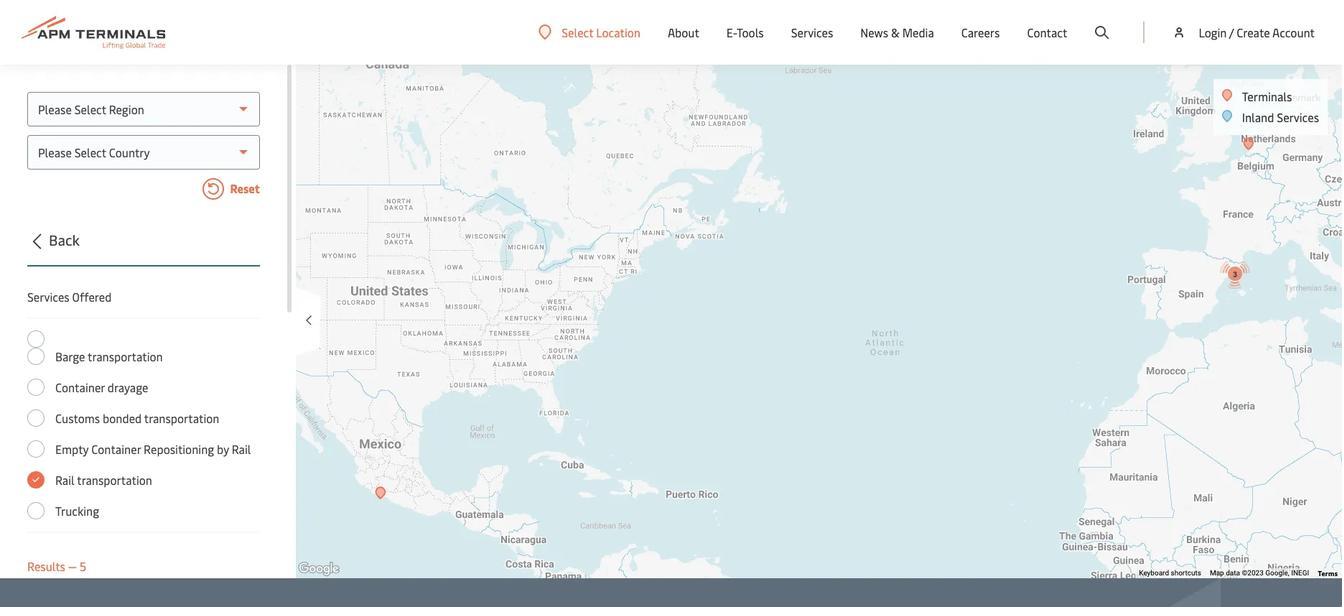 Task type: locate. For each thing, give the bounding box(es) containing it.
0 vertical spatial services
[[791, 24, 834, 40]]

services
[[791, 24, 834, 40], [1278, 109, 1320, 125], [27, 289, 69, 305]]

careers
[[962, 24, 1000, 40]]

services button
[[791, 0, 834, 65]]

results — 5
[[27, 558, 86, 574]]

5
[[80, 558, 86, 574]]

e-tools
[[727, 24, 764, 40]]

Customs bonded transportation radio
[[27, 409, 45, 427]]

google image
[[295, 560, 343, 578]]

1 horizontal spatial services
[[791, 24, 834, 40]]

transportation
[[88, 348, 163, 364], [144, 410, 219, 426], [77, 472, 152, 488]]

inland
[[1243, 109, 1275, 125]]

customs
[[55, 410, 100, 426]]

0 horizontal spatial rail
[[55, 472, 75, 488]]

container up 'customs'
[[55, 379, 105, 395]]

container down bonded
[[91, 441, 141, 457]]

map region
[[115, 0, 1343, 607]]

customs bonded transportation
[[55, 410, 219, 426]]

account
[[1273, 24, 1315, 40]]

e-tools button
[[727, 0, 764, 65]]

Trucking radio
[[27, 502, 45, 519]]

create
[[1237, 24, 1271, 40]]

Empty Container Repositioning by Rail radio
[[27, 440, 45, 458]]

location
[[596, 24, 641, 40]]

1 vertical spatial services
[[1278, 109, 1320, 125]]

data
[[1226, 569, 1241, 577]]

transportation up trucking
[[77, 472, 152, 488]]

2 vertical spatial transportation
[[77, 472, 152, 488]]

rail right by
[[232, 441, 251, 457]]

tools
[[737, 24, 764, 40]]

map data ©2023 google, inegi
[[1210, 569, 1310, 577]]

bonded
[[103, 410, 142, 426]]

Barge transportation radio
[[27, 348, 45, 365]]

rail
[[232, 441, 251, 457], [55, 472, 75, 488]]

transportation for rail transportation
[[77, 472, 152, 488]]

container
[[55, 379, 105, 395], [91, 441, 141, 457]]

news
[[861, 24, 889, 40]]

2 horizontal spatial services
[[1278, 109, 1320, 125]]

None radio
[[27, 330, 45, 348]]

0 vertical spatial rail
[[232, 441, 251, 457]]

1 vertical spatial rail
[[55, 472, 75, 488]]

Rail transportation radio
[[27, 471, 45, 489]]

transportation up repositioning
[[144, 410, 219, 426]]

Container drayage radio
[[27, 379, 45, 396]]

select
[[562, 24, 594, 40]]

0 horizontal spatial services
[[27, 289, 69, 305]]

services right the tools
[[791, 24, 834, 40]]

trucking
[[55, 503, 99, 519]]

google,
[[1266, 569, 1290, 577]]

results
[[27, 558, 65, 574]]

0 vertical spatial transportation
[[88, 348, 163, 364]]

services down terminals
[[1278, 109, 1320, 125]]

2 vertical spatial services
[[27, 289, 69, 305]]

0 vertical spatial container
[[55, 379, 105, 395]]

news & media button
[[861, 0, 935, 65]]

services left offered
[[27, 289, 69, 305]]

transportation up drayage
[[88, 348, 163, 364]]

rail right rail transportation option
[[55, 472, 75, 488]]

keyboard shortcuts button
[[1140, 568, 1202, 578]]

services offered
[[27, 289, 112, 305]]



Task type: describe. For each thing, give the bounding box(es) containing it.
careers button
[[962, 0, 1000, 65]]

shortcuts
[[1171, 569, 1202, 577]]

container drayage
[[55, 379, 148, 395]]

map
[[1210, 569, 1225, 577]]

e-
[[727, 24, 737, 40]]

offered
[[72, 289, 112, 305]]

&
[[891, 24, 900, 40]]

about
[[668, 24, 700, 40]]

barge
[[55, 348, 85, 364]]

about button
[[668, 0, 700, 65]]

3
[[1233, 270, 1237, 278]]

services for services offered
[[27, 289, 69, 305]]

select location button
[[539, 24, 641, 40]]

by
[[217, 441, 229, 457]]

1 horizontal spatial rail
[[232, 441, 251, 457]]

news & media
[[861, 24, 935, 40]]

terms link
[[1318, 568, 1338, 578]]

keyboard
[[1140, 569, 1170, 577]]

empty
[[55, 441, 89, 457]]

empty container repositioning by rail
[[55, 441, 251, 457]]

reset button
[[27, 178, 260, 203]]

login / create account
[[1199, 24, 1315, 40]]

1 vertical spatial transportation
[[144, 410, 219, 426]]

back button
[[23, 229, 260, 267]]

inegi
[[1292, 569, 1310, 577]]

select location
[[562, 24, 641, 40]]

/
[[1230, 24, 1234, 40]]

back
[[49, 230, 80, 249]]

drayage
[[108, 379, 148, 395]]

contact button
[[1028, 0, 1068, 65]]

media
[[903, 24, 935, 40]]

1 vertical spatial container
[[91, 441, 141, 457]]

keyboard shortcuts
[[1140, 569, 1202, 577]]

—
[[68, 558, 77, 574]]

transportation for barge transportation
[[88, 348, 163, 364]]

services for services
[[791, 24, 834, 40]]

inland services
[[1243, 109, 1320, 125]]

terms
[[1318, 568, 1338, 578]]

reset
[[228, 180, 260, 196]]

©2023
[[1242, 569, 1264, 577]]

contact
[[1028, 24, 1068, 40]]

login / create account link
[[1173, 0, 1315, 65]]

terminals
[[1243, 88, 1293, 104]]

barge transportation
[[55, 348, 163, 364]]

repositioning
[[144, 441, 214, 457]]

login
[[1199, 24, 1227, 40]]

rail transportation
[[55, 472, 152, 488]]



Task type: vqa. For each thing, say whether or not it's contained in the screenshot.
shortcuts on the right bottom of the page
yes



